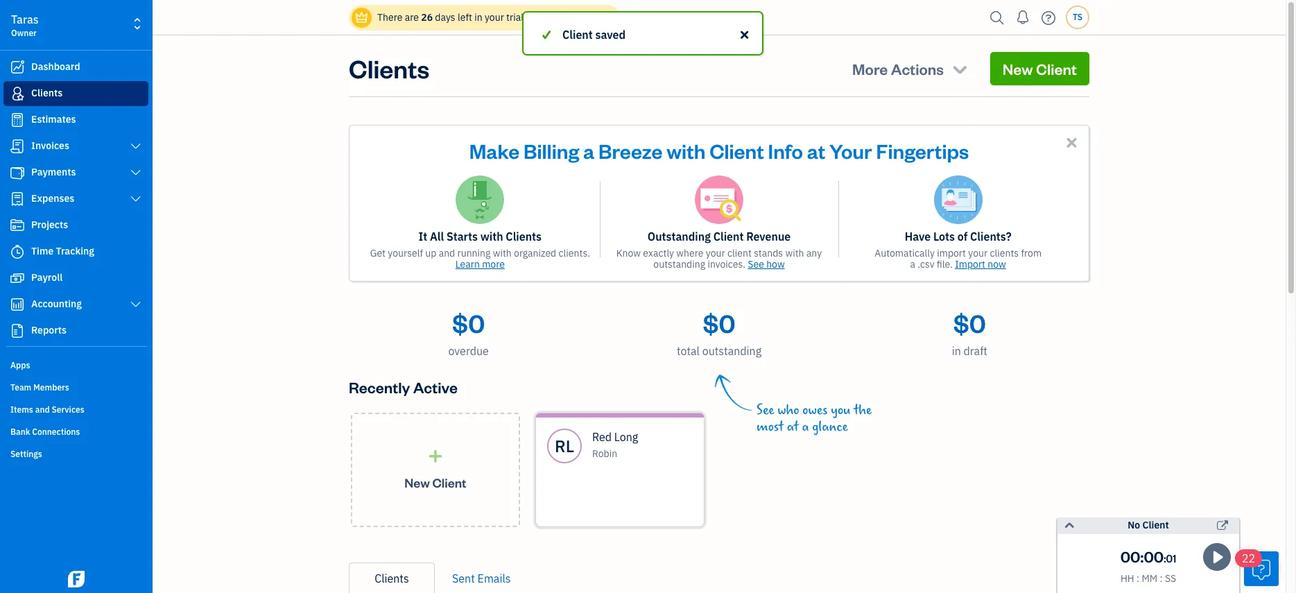 Task type: vqa. For each thing, say whether or not it's contained in the screenshot.
OTHER
no



Task type: locate. For each thing, give the bounding box(es) containing it.
0 horizontal spatial $0
[[452, 307, 485, 339]]

new down 'plus' icon
[[405, 474, 430, 490]]

chevron large down image
[[129, 141, 142, 152], [129, 167, 142, 178], [129, 194, 142, 205], [129, 299, 142, 310]]

resume timer image
[[1209, 549, 1228, 566]]

bank
[[10, 427, 30, 437]]

clients
[[990, 247, 1019, 260]]

: left ss
[[1161, 572, 1163, 585]]

and right up
[[439, 247, 455, 260]]

see inside see who owes you the most at a glance
[[757, 402, 775, 418]]

1 $0 from the left
[[452, 307, 485, 339]]

outstanding client revenue image
[[695, 176, 744, 224]]

active
[[413, 377, 458, 397]]

outstanding right the total
[[703, 344, 762, 358]]

0 vertical spatial clients link
[[3, 81, 148, 106]]

items and services
[[10, 405, 84, 415]]

00 left 01
[[1145, 547, 1165, 566]]

expenses
[[31, 192, 74, 205]]

see left how
[[748, 258, 765, 271]]

1 horizontal spatial close image
[[1064, 135, 1080, 151]]

2 chevron large down image from the top
[[129, 167, 142, 178]]

more actions
[[853, 59, 944, 78]]

projects
[[31, 219, 68, 231]]

there are 26 days left in your trial. upgrade account
[[377, 11, 609, 24]]

client saved status
[[0, 11, 1286, 56]]

outstanding inside $0 total outstanding
[[703, 344, 762, 358]]

0 vertical spatial in
[[475, 11, 483, 24]]

taras owner
[[11, 12, 39, 38]]

3 chevron large down image from the top
[[129, 194, 142, 205]]

see for see who owes you the most at a glance
[[757, 402, 775, 418]]

chevron large down image inside the invoices link
[[129, 141, 142, 152]]

1 horizontal spatial and
[[439, 247, 455, 260]]

at down who
[[787, 419, 799, 435]]

1 vertical spatial at
[[787, 419, 799, 435]]

saved
[[596, 28, 626, 42]]

outstanding down outstanding
[[654, 258, 706, 271]]

new client
[[1003, 59, 1078, 78], [405, 474, 467, 490]]

overdue
[[449, 344, 489, 358]]

in inside "$0 in draft"
[[952, 344, 962, 358]]

with up running
[[481, 230, 503, 244]]

0 vertical spatial new
[[1003, 59, 1034, 78]]

1 vertical spatial clients link
[[349, 563, 435, 593]]

close image
[[739, 26, 751, 43], [1064, 135, 1080, 151]]

clients
[[349, 52, 430, 85], [31, 87, 63, 99], [506, 230, 542, 244], [375, 572, 409, 586]]

$0 for $0 overdue
[[452, 307, 485, 339]]

exactly
[[643, 247, 674, 260]]

main element
[[0, 0, 187, 593]]

your down outstanding client revenue at the top
[[706, 247, 726, 260]]

1 vertical spatial a
[[911, 258, 916, 271]]

timer image
[[9, 245, 26, 259]]

payments link
[[3, 160, 148, 185]]

1 vertical spatial new client link
[[351, 413, 520, 527]]

all
[[430, 230, 444, 244]]

: right 'hh'
[[1137, 572, 1140, 585]]

$0 for $0 total outstanding
[[703, 307, 736, 339]]

members
[[33, 382, 69, 393]]

and inside items and services link
[[35, 405, 50, 415]]

with left any on the right
[[786, 247, 805, 260]]

a left .csv
[[911, 258, 916, 271]]

00
[[1121, 547, 1141, 566], [1145, 547, 1165, 566]]

at right info
[[807, 137, 826, 164]]

your inside have lots of clients? automatically import your clients from a .csv file. import now
[[969, 247, 988, 260]]

1 horizontal spatial in
[[952, 344, 962, 358]]

payroll link
[[3, 266, 148, 291]]

and right the items
[[35, 405, 50, 415]]

new client down 'plus' icon
[[405, 474, 467, 490]]

crown image
[[355, 10, 369, 25]]

are
[[405, 11, 419, 24]]

new client down go to help image
[[1003, 59, 1078, 78]]

time tracking
[[31, 245, 94, 257]]

no
[[1128, 519, 1141, 532]]

client down 'plus' icon
[[433, 474, 467, 490]]

your
[[485, 11, 504, 24], [706, 247, 726, 260], [969, 247, 988, 260]]

2 vertical spatial a
[[803, 419, 809, 435]]

a right billing
[[584, 137, 595, 164]]

your down the clients?
[[969, 247, 988, 260]]

0 vertical spatial close image
[[739, 26, 751, 43]]

robin
[[593, 448, 618, 460]]

0 horizontal spatial and
[[35, 405, 50, 415]]

0 horizontal spatial at
[[787, 419, 799, 435]]

2 horizontal spatial your
[[969, 247, 988, 260]]

client image
[[9, 87, 26, 101]]

search image
[[987, 7, 1009, 28]]

4 chevron large down image from the top
[[129, 299, 142, 310]]

stands
[[754, 247, 784, 260]]

1 vertical spatial new
[[405, 474, 430, 490]]

info
[[769, 137, 803, 164]]

1 horizontal spatial 00
[[1145, 547, 1165, 566]]

chevron large down image down payments link
[[129, 194, 142, 205]]

close image inside the client saved status
[[739, 26, 751, 43]]

your for have
[[969, 247, 988, 260]]

new down notifications image
[[1003, 59, 1034, 78]]

2 $0 from the left
[[703, 307, 736, 339]]

0 vertical spatial at
[[807, 137, 826, 164]]

plus image
[[428, 449, 444, 463]]

how
[[767, 258, 785, 271]]

3 $0 from the left
[[954, 307, 987, 339]]

new
[[1003, 59, 1034, 78], [405, 474, 430, 490]]

get
[[370, 247, 386, 260]]

1 horizontal spatial your
[[706, 247, 726, 260]]

1 horizontal spatial clients link
[[349, 563, 435, 593]]

with inside know exactly where your client stands with any outstanding invoices.
[[786, 247, 805, 260]]

0 horizontal spatial a
[[584, 137, 595, 164]]

estimates
[[31, 113, 76, 126]]

$0 inside $0 overdue
[[452, 307, 485, 339]]

with
[[667, 137, 706, 164], [481, 230, 503, 244], [493, 247, 512, 260], [786, 247, 805, 260]]

freshbooks image
[[65, 571, 87, 588]]

$0 inside "$0 in draft"
[[954, 307, 987, 339]]

have
[[905, 230, 931, 244]]

chart image
[[9, 298, 26, 312]]

1 horizontal spatial a
[[803, 419, 809, 435]]

chevron large down image inside accounting link
[[129, 299, 142, 310]]

1 vertical spatial see
[[757, 402, 775, 418]]

see up "most"
[[757, 402, 775, 418]]

chevron large down image down the invoices link
[[129, 167, 142, 178]]

your inside know exactly where your client stands with any outstanding invoices.
[[706, 247, 726, 260]]

chevron large down image up payments link
[[129, 141, 142, 152]]

items
[[10, 405, 33, 415]]

glance
[[813, 419, 848, 435]]

1 chevron large down image from the top
[[129, 141, 142, 152]]

1 vertical spatial close image
[[1064, 135, 1080, 151]]

client saved
[[563, 28, 626, 42]]

1 vertical spatial outstanding
[[703, 344, 762, 358]]

at
[[807, 137, 826, 164], [787, 419, 799, 435]]

0 vertical spatial a
[[584, 137, 595, 164]]

0 vertical spatial new client
[[1003, 59, 1078, 78]]

0 horizontal spatial your
[[485, 11, 504, 24]]

running
[[458, 247, 491, 260]]

more
[[853, 59, 888, 78]]

$0 down invoices.
[[703, 307, 736, 339]]

have lots of clients? image
[[934, 176, 983, 224]]

1 horizontal spatial new client link
[[991, 52, 1090, 85]]

$0
[[452, 307, 485, 339], [703, 307, 736, 339], [954, 307, 987, 339]]

hh
[[1121, 572, 1135, 585]]

0 vertical spatial outstanding
[[654, 258, 706, 271]]

estimates link
[[3, 108, 148, 133]]

bank connections
[[10, 427, 80, 437]]

from
[[1022, 247, 1042, 260]]

notifications image
[[1012, 3, 1035, 31]]

see how
[[748, 258, 785, 271]]

automatically
[[875, 247, 935, 260]]

client down go to help image
[[1037, 59, 1078, 78]]

where
[[677, 247, 704, 260]]

check image
[[541, 26, 553, 43]]

chevron large down image up reports link
[[129, 299, 142, 310]]

at inside see who owes you the most at a glance
[[787, 419, 799, 435]]

owes
[[803, 402, 828, 418]]

expand timer details image
[[1064, 518, 1077, 534]]

in left draft
[[952, 344, 962, 358]]

0 horizontal spatial close image
[[739, 26, 751, 43]]

0 vertical spatial see
[[748, 258, 765, 271]]

dashboard link
[[3, 55, 148, 80]]

1 vertical spatial and
[[35, 405, 50, 415]]

1 horizontal spatial new client
[[1003, 59, 1078, 78]]

report image
[[9, 324, 26, 338]]

projects link
[[3, 213, 148, 238]]

see for see how
[[748, 258, 765, 271]]

ts
[[1073, 12, 1083, 22]]

in
[[475, 11, 483, 24], [952, 344, 962, 358]]

and
[[439, 247, 455, 260], [35, 405, 50, 415]]

client down upgrade account link
[[563, 28, 593, 42]]

0 horizontal spatial new client link
[[351, 413, 520, 527]]

$0 up draft
[[954, 307, 987, 339]]

1 horizontal spatial at
[[807, 137, 826, 164]]

it
[[419, 230, 428, 244]]

a down owes
[[803, 419, 809, 435]]

starts
[[447, 230, 478, 244]]

0 horizontal spatial new
[[405, 474, 430, 490]]

01
[[1167, 552, 1177, 566]]

1 vertical spatial in
[[952, 344, 962, 358]]

ss
[[1166, 572, 1177, 585]]

in right left
[[475, 11, 483, 24]]

: up ss
[[1165, 552, 1167, 566]]

settings
[[10, 449, 42, 459]]

0 vertical spatial and
[[439, 247, 455, 260]]

$0 inside $0 total outstanding
[[703, 307, 736, 339]]

0 vertical spatial new client link
[[991, 52, 1090, 85]]

2 horizontal spatial $0
[[954, 307, 987, 339]]

no client
[[1128, 519, 1170, 532]]

now
[[988, 258, 1007, 271]]

see
[[748, 258, 765, 271], [757, 402, 775, 418]]

:
[[1141, 547, 1145, 566], [1165, 552, 1167, 566], [1137, 572, 1140, 585], [1161, 572, 1163, 585]]

00 up 'hh'
[[1121, 547, 1141, 566]]

red long robin
[[593, 430, 639, 460]]

clients.
[[559, 247, 590, 260]]

$0 up overdue
[[452, 307, 485, 339]]

payment image
[[9, 166, 26, 180]]

team members
[[10, 382, 69, 393]]

learn
[[456, 258, 480, 271]]

1 vertical spatial new client
[[405, 474, 467, 490]]

2 horizontal spatial a
[[911, 258, 916, 271]]

chevron large down image for payments
[[129, 167, 142, 178]]

go to help image
[[1038, 7, 1060, 28]]

who
[[778, 402, 800, 418]]

0 horizontal spatial 00
[[1121, 547, 1141, 566]]

apps link
[[3, 355, 148, 375]]

1 horizontal spatial new
[[1003, 59, 1034, 78]]

breeze
[[599, 137, 663, 164]]

left
[[458, 11, 472, 24]]

$0 for $0 in draft
[[954, 307, 987, 339]]

1 horizontal spatial $0
[[703, 307, 736, 339]]

your left "trial."
[[485, 11, 504, 24]]



Task type: describe. For each thing, give the bounding box(es) containing it.
money image
[[9, 271, 26, 285]]

22
[[1243, 552, 1256, 566]]

0 horizontal spatial clients link
[[3, 81, 148, 106]]

expense image
[[9, 192, 26, 206]]

dashboard image
[[9, 60, 26, 74]]

long
[[615, 430, 639, 444]]

mm
[[1142, 572, 1158, 585]]

1 00 from the left
[[1121, 547, 1141, 566]]

client right "no"
[[1143, 519, 1170, 532]]

26
[[421, 11, 433, 24]]

with right running
[[493, 247, 512, 260]]

know
[[617, 247, 641, 260]]

clients?
[[971, 230, 1012, 244]]

client
[[728, 247, 752, 260]]

settings link
[[3, 443, 148, 464]]

billing
[[524, 137, 580, 164]]

draft
[[964, 344, 988, 358]]

sent emails link
[[435, 563, 528, 593]]

tracking
[[56, 245, 94, 257]]

client inside status
[[563, 28, 593, 42]]

a inside have lots of clients? automatically import your clients from a .csv file. import now
[[911, 258, 916, 271]]

invoices link
[[3, 134, 148, 159]]

payments
[[31, 166, 76, 178]]

see who owes you the most at a glance
[[757, 402, 872, 435]]

chevron large down image for invoices
[[129, 141, 142, 152]]

file.
[[937, 258, 953, 271]]

red
[[593, 430, 612, 444]]

it all starts with clients image
[[456, 176, 505, 224]]

outstanding
[[648, 230, 711, 244]]

invoices.
[[708, 258, 746, 271]]

make billing a breeze with client info at your fingertips
[[470, 137, 970, 164]]

days
[[435, 11, 456, 24]]

project image
[[9, 219, 26, 232]]

account
[[572, 11, 609, 24]]

any
[[807, 247, 822, 260]]

$0 overdue
[[449, 307, 489, 358]]

owner
[[11, 28, 37, 38]]

2 00 from the left
[[1145, 547, 1165, 566]]

of
[[958, 230, 968, 244]]

client left info
[[710, 137, 765, 164]]

it all starts with clients get yourself up and running with organized clients. learn more
[[370, 230, 590, 271]]

with right breeze
[[667, 137, 706, 164]]

estimate image
[[9, 113, 26, 127]]

team members link
[[3, 377, 148, 398]]

reports
[[31, 324, 67, 337]]

import
[[938, 247, 967, 260]]

rl
[[555, 435, 575, 457]]

services
[[52, 405, 84, 415]]

you
[[831, 402, 851, 418]]

chevron large down image for accounting
[[129, 299, 142, 310]]

time tracking link
[[3, 239, 148, 264]]

client up client
[[714, 230, 744, 244]]

a inside see who owes you the most at a glance
[[803, 419, 809, 435]]

$0 in draft
[[952, 307, 988, 358]]

clients inside main element
[[31, 87, 63, 99]]

trial.
[[507, 11, 527, 24]]

chevrondown image
[[951, 59, 970, 78]]

actions
[[891, 59, 944, 78]]

more actions button
[[840, 52, 983, 85]]

invoices
[[31, 139, 69, 152]]

items and services link
[[3, 399, 148, 420]]

accounting link
[[3, 292, 148, 317]]

most
[[757, 419, 784, 435]]

outstanding client revenue
[[648, 230, 791, 244]]

0 horizontal spatial in
[[475, 11, 483, 24]]

have lots of clients? automatically import your clients from a .csv file. import now
[[875, 230, 1042, 271]]

0 horizontal spatial new client
[[405, 474, 467, 490]]

outstanding inside know exactly where your client stands with any outstanding invoices.
[[654, 258, 706, 271]]

upgrade account link
[[529, 11, 609, 24]]

make
[[470, 137, 520, 164]]

sent emails
[[452, 572, 511, 586]]

yourself
[[388, 247, 423, 260]]

revenue
[[747, 230, 791, 244]]

$0 total outstanding
[[677, 307, 762, 358]]

lots
[[934, 230, 956, 244]]

import
[[956, 258, 986, 271]]

invoice image
[[9, 139, 26, 153]]

bank connections link
[[3, 421, 148, 442]]

know exactly where your client stands with any outstanding invoices.
[[617, 247, 822, 271]]

: up mm
[[1141, 547, 1145, 566]]

connections
[[32, 427, 80, 437]]

upgrade
[[532, 11, 570, 24]]

recently active
[[349, 377, 458, 397]]

fingertips
[[877, 137, 970, 164]]

your
[[830, 137, 873, 164]]

00 : 00 : 01 hh : mm : ss
[[1121, 547, 1177, 585]]

dashboard
[[31, 60, 80, 73]]

team
[[10, 382, 31, 393]]

reports link
[[3, 318, 148, 343]]

chevron large down image for expenses
[[129, 194, 142, 205]]

there
[[377, 11, 403, 24]]

and inside it all starts with clients get yourself up and running with organized clients. learn more
[[439, 247, 455, 260]]

up
[[426, 247, 437, 260]]

your for there
[[485, 11, 504, 24]]

payroll
[[31, 271, 63, 284]]

apps
[[10, 360, 30, 371]]

time
[[31, 245, 54, 257]]

resource center badge image
[[1245, 552, 1280, 586]]

clients inside it all starts with clients get yourself up and running with organized clients. learn more
[[506, 230, 542, 244]]

total
[[677, 344, 700, 358]]

more
[[482, 258, 505, 271]]

open in new window image
[[1218, 518, 1229, 534]]

taras
[[11, 12, 39, 26]]



